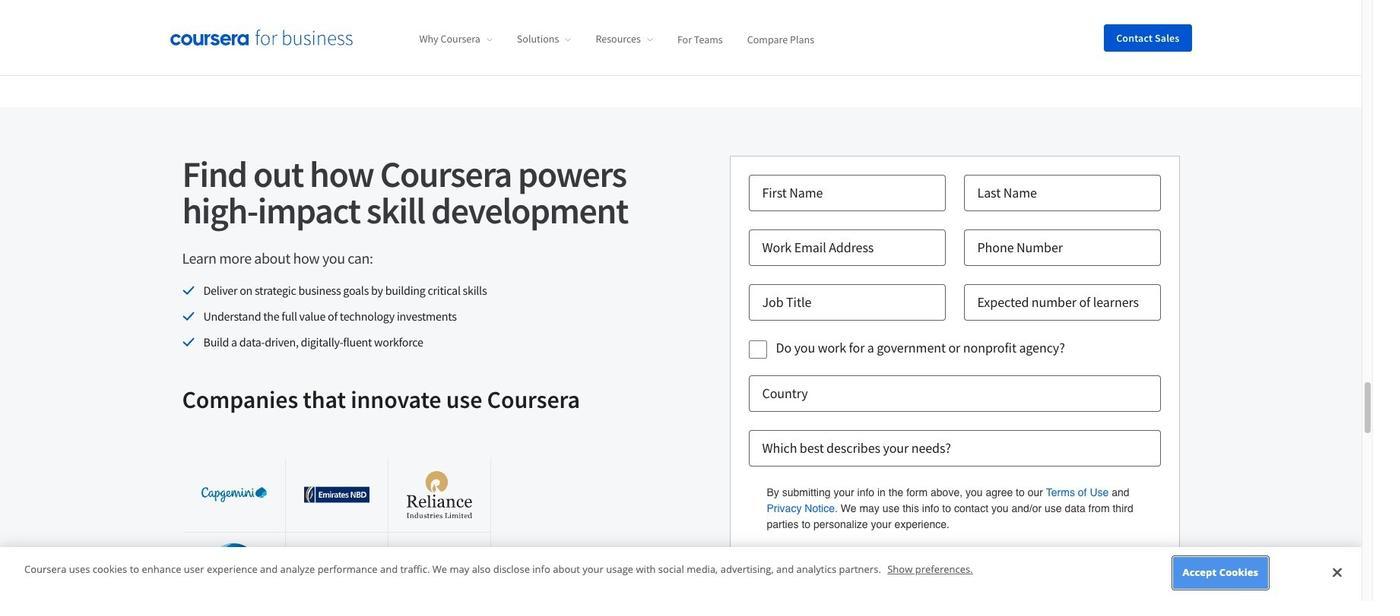 Task type: locate. For each thing, give the bounding box(es) containing it.
None checkbox
[[749, 340, 767, 359]]

Job Title text field
[[749, 284, 946, 321]]

Last Name text field
[[964, 175, 1161, 211]]

privacy alert dialog
[[0, 548, 1362, 601]]

coursera for business image
[[170, 30, 352, 45]]

tata logo image
[[407, 561, 473, 579]]

petrobras logo image
[[304, 563, 370, 576]]



Task type: describe. For each thing, give the bounding box(es) containing it.
emirates logo image
[[304, 487, 370, 503]]

reliance logo image
[[407, 471, 473, 519]]

First Name text field
[[749, 175, 946, 211]]

capgemini logo image
[[201, 488, 267, 503]]

Work Email Address email field
[[749, 229, 946, 266]]

Country Code + Phone Number telephone field
[[964, 229, 1161, 266]]

p&g logo image
[[202, 539, 266, 600]]



Task type: vqa. For each thing, say whether or not it's contained in the screenshot.
Coursera for Business image at the left top of the page
yes



